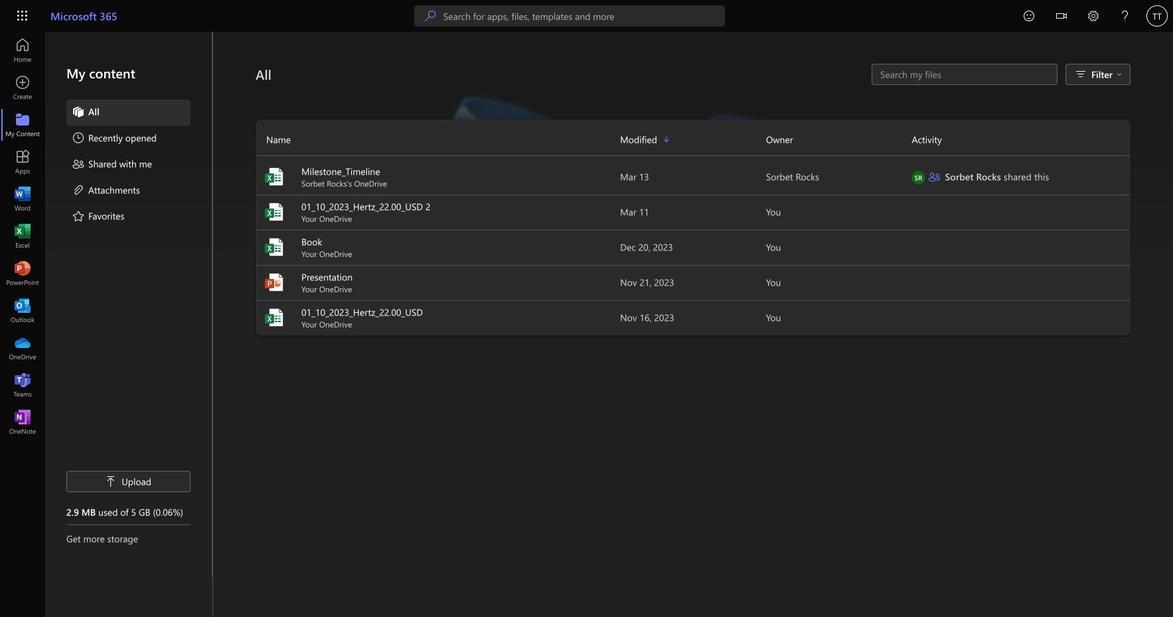 Task type: locate. For each thing, give the bounding box(es) containing it.
onenote image
[[16, 416, 29, 429]]

None search field
[[414, 5, 725, 27]]

banner
[[0, 0, 1174, 34]]

navigation
[[0, 32, 45, 441]]

outlook image
[[16, 304, 29, 318]]

name presentation cell
[[256, 270, 621, 294]]

displaying 5 out of 7 files. status
[[872, 64, 1058, 85]]

apps image
[[16, 155, 29, 169]]

excel image inside name 01_10_2023_hertz_22.00_usd cell
[[264, 307, 285, 328]]

name milestone_timeline cell
[[256, 165, 621, 189]]

word image
[[16, 193, 29, 206]]

excel image up excel icon
[[264, 166, 285, 187]]

powerpoint image
[[264, 272, 285, 293]]

excel image for the name milestone_timeline cell
[[264, 166, 285, 187]]

tt image
[[1147, 5, 1168, 27]]

application
[[0, 32, 1174, 617]]

my content image
[[16, 118, 29, 132]]

name 01_10_2023_hertz_22.00_usd 2 cell
[[256, 200, 621, 224]]

excel image for name book cell at the top of page
[[264, 236, 285, 258]]

excel image
[[264, 166, 285, 187], [16, 230, 29, 243], [264, 236, 285, 258], [264, 307, 285, 328]]

row
[[256, 129, 1131, 156]]

home image
[[16, 44, 29, 57]]

excel image down excel icon
[[264, 236, 285, 258]]

onedrive image
[[16, 341, 29, 355]]

menu inside my content left pane navigation "navigation"
[[66, 100, 191, 230]]

excel image down powerpoint image
[[264, 307, 285, 328]]

excel image inside name book cell
[[264, 236, 285, 258]]

create image
[[16, 81, 29, 94]]

menu
[[66, 100, 191, 230]]

excel image inside the name milestone_timeline cell
[[264, 166, 285, 187]]



Task type: vqa. For each thing, say whether or not it's contained in the screenshot.
YOUR
no



Task type: describe. For each thing, give the bounding box(es) containing it.
excel image for name 01_10_2023_hertz_22.00_usd cell
[[264, 307, 285, 328]]

Search my files text field
[[879, 68, 1051, 81]]

name book cell
[[256, 235, 621, 259]]

powerpoint image
[[16, 267, 29, 280]]

activity, column 4 of 4 column header
[[912, 129, 1131, 150]]

name 01_10_2023_hertz_22.00_usd cell
[[256, 306, 621, 329]]

Search box. Suggestions appear as you type. search field
[[444, 5, 725, 27]]

excel image down word 'image'
[[16, 230, 29, 243]]

teams image
[[16, 379, 29, 392]]

excel image
[[264, 201, 285, 223]]

my content left pane navigation navigation
[[45, 32, 213, 577]]



